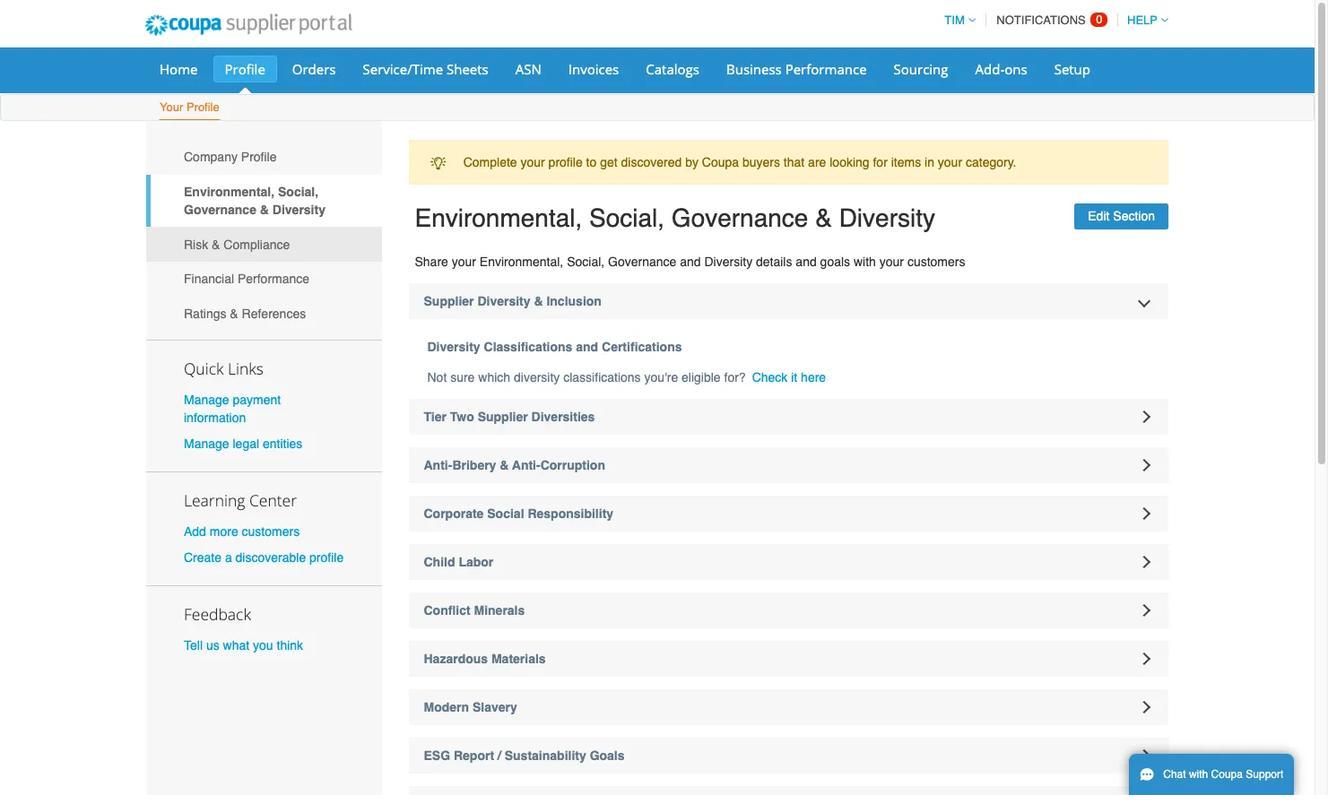 Task type: vqa. For each thing, say whether or not it's contained in the screenshot.
Users to the top
no



Task type: describe. For each thing, give the bounding box(es) containing it.
your profile link
[[159, 97, 220, 120]]

esg
[[424, 749, 450, 763]]

esg report / sustainability goals
[[424, 749, 625, 763]]

edit section link
[[1075, 204, 1169, 230]]

0 vertical spatial profile
[[225, 60, 265, 78]]

1 vertical spatial environmental,
[[415, 204, 582, 233]]

minerals
[[474, 604, 525, 618]]

for
[[873, 155, 888, 170]]

catalogs
[[646, 60, 700, 78]]

by
[[685, 155, 699, 170]]

that
[[784, 155, 805, 170]]

tell
[[184, 639, 203, 653]]

financial performance link
[[146, 262, 382, 297]]

quick links
[[184, 358, 264, 379]]

report
[[454, 749, 494, 763]]

references
[[242, 307, 306, 321]]

to
[[586, 155, 597, 170]]

create
[[184, 551, 222, 565]]

sourcing
[[894, 60, 949, 78]]

share
[[415, 255, 448, 269]]

diversity
[[514, 370, 560, 385]]

hazardous
[[424, 652, 488, 667]]

responsibility
[[528, 507, 614, 521]]

1 vertical spatial customers
[[242, 525, 300, 539]]

diversity up risk & compliance link at the left top of page
[[273, 203, 326, 217]]

& inside heading
[[534, 294, 543, 309]]

performance for financial performance
[[238, 272, 310, 286]]

bribery
[[452, 458, 496, 473]]

support
[[1246, 769, 1284, 781]]

ons
[[1005, 60, 1028, 78]]

learning
[[184, 490, 245, 511]]

1 anti- from the left
[[424, 458, 452, 473]]

edit section
[[1088, 209, 1155, 224]]

manage legal entities
[[184, 437, 303, 451]]

tier two supplier diversities heading
[[409, 399, 1169, 435]]

coupa inside button
[[1212, 769, 1243, 781]]

corporate social responsibility heading
[[409, 496, 1169, 532]]

goals
[[820, 255, 851, 269]]

conflict minerals button
[[409, 593, 1169, 629]]

tier two supplier diversities button
[[409, 399, 1169, 435]]

feedback
[[184, 604, 251, 625]]

child
[[424, 555, 455, 570]]

which
[[478, 370, 511, 385]]

supplier inside supplier diversity & inclusion dropdown button
[[424, 294, 474, 309]]

service/time sheets link
[[351, 56, 500, 83]]

looking
[[830, 155, 870, 170]]

add
[[184, 525, 206, 539]]

information
[[184, 411, 246, 425]]

tim link
[[937, 13, 976, 27]]

orders
[[292, 60, 336, 78]]

supplier diversity & inclusion
[[424, 294, 602, 309]]

orders link
[[281, 56, 348, 83]]

notifications 0
[[997, 13, 1103, 27]]

links
[[228, 358, 264, 379]]

business performance link
[[715, 56, 879, 83]]

edit
[[1088, 209, 1110, 224]]

share your environmental, social, governance and diversity details and goals with your customers
[[415, 255, 966, 269]]

0 vertical spatial customers
[[908, 255, 966, 269]]

buyers
[[743, 155, 780, 170]]

conflict
[[424, 604, 471, 618]]

& up 'goals'
[[816, 204, 832, 233]]

anti-bribery & anti-corruption
[[424, 458, 605, 473]]

check
[[752, 370, 788, 385]]

1 vertical spatial social,
[[589, 204, 665, 233]]

coupa inside alert
[[702, 155, 739, 170]]

complete your profile to get discovered by coupa buyers that are looking for items in your category. alert
[[409, 140, 1169, 185]]

your right share
[[452, 255, 476, 269]]

create a discoverable profile link
[[184, 551, 344, 565]]

coupa supplier portal image
[[133, 3, 364, 48]]

tier two supplier diversities
[[424, 410, 595, 424]]

supplier diversity & inclusion heading
[[409, 283, 1169, 319]]

corporate
[[424, 507, 484, 521]]

think
[[277, 639, 303, 653]]

invoices
[[569, 60, 619, 78]]

diversity up sure
[[427, 340, 481, 354]]

corporate social responsibility
[[424, 507, 614, 521]]

2 horizontal spatial and
[[796, 255, 817, 269]]

business
[[727, 60, 782, 78]]

diversity inside dropdown button
[[478, 294, 531, 309]]

service/time
[[363, 60, 443, 78]]

& right risk
[[212, 237, 220, 252]]

check it here link
[[752, 369, 826, 387]]

esg report / sustainability goals button
[[409, 738, 1169, 774]]

profile inside alert
[[549, 155, 583, 170]]

more
[[210, 525, 238, 539]]

environmental, social, governance & diversity link
[[146, 175, 382, 227]]

you're
[[645, 370, 678, 385]]

setup
[[1055, 60, 1091, 78]]

sheets
[[447, 60, 489, 78]]

0 vertical spatial social,
[[278, 185, 319, 199]]

with inside button
[[1189, 769, 1209, 781]]

2 vertical spatial environmental,
[[480, 255, 564, 269]]

environmental, social, governance & diversity inside environmental, social, governance & diversity link
[[184, 185, 326, 217]]

social
[[487, 507, 524, 521]]

0
[[1096, 13, 1103, 26]]

modern slavery
[[424, 701, 517, 715]]

& inside heading
[[500, 458, 509, 473]]

here
[[801, 370, 826, 385]]

manage for manage legal entities
[[184, 437, 229, 451]]

section
[[1114, 209, 1155, 224]]

asn
[[516, 60, 542, 78]]

your right 'goals'
[[880, 255, 904, 269]]

service/time sheets
[[363, 60, 489, 78]]

ratings & references
[[184, 307, 306, 321]]

in
[[925, 155, 935, 170]]



Task type: locate. For each thing, give the bounding box(es) containing it.
0 horizontal spatial and
[[576, 340, 598, 354]]

profile right discoverable
[[310, 551, 344, 565]]

catalogs link
[[634, 56, 711, 83]]

profile link
[[213, 56, 277, 83]]

home
[[160, 60, 198, 78]]

profile up environmental, social, governance & diversity link
[[241, 150, 277, 164]]

diversity left details at the right top
[[705, 255, 753, 269]]

category.
[[966, 155, 1017, 170]]

child labor button
[[409, 545, 1169, 580]]

risk & compliance link
[[146, 227, 382, 262]]

environmental, up "supplier diversity & inclusion"
[[480, 255, 564, 269]]

profile for your profile
[[186, 100, 220, 114]]

goals
[[590, 749, 625, 763]]

0 vertical spatial coupa
[[702, 155, 739, 170]]

1 horizontal spatial profile
[[549, 155, 583, 170]]

us
[[206, 639, 220, 653]]

quick
[[184, 358, 224, 379]]

social,
[[278, 185, 319, 199], [589, 204, 665, 233], [567, 255, 605, 269]]

conflict minerals
[[424, 604, 525, 618]]

add more customers
[[184, 525, 300, 539]]

not sure which diversity classifications you're eligible for? check it here
[[427, 370, 826, 385]]

profile
[[549, 155, 583, 170], [310, 551, 344, 565]]

profile down coupa supplier portal image
[[225, 60, 265, 78]]

it
[[791, 370, 798, 385]]

with
[[854, 255, 876, 269], [1189, 769, 1209, 781]]

profile for company profile
[[241, 150, 277, 164]]

hazardous materials button
[[409, 641, 1169, 677]]

chat
[[1164, 769, 1186, 781]]

manage down information
[[184, 437, 229, 451]]

legal
[[233, 437, 259, 451]]

create a discoverable profile
[[184, 551, 344, 565]]

performance inside "link"
[[786, 60, 867, 78]]

get
[[600, 155, 618, 170]]

profile left to
[[549, 155, 583, 170]]

navigation containing notifications 0
[[937, 3, 1169, 38]]

modern slavery button
[[409, 690, 1169, 726]]

chat with coupa support button
[[1129, 754, 1295, 796]]

child labor heading
[[409, 545, 1169, 580]]

0 horizontal spatial coupa
[[702, 155, 739, 170]]

governance up risk & compliance
[[184, 203, 257, 217]]

1 vertical spatial supplier
[[478, 410, 528, 424]]

and left details at the right top
[[680, 255, 701, 269]]

0 vertical spatial with
[[854, 255, 876, 269]]

center
[[249, 490, 297, 511]]

0 vertical spatial profile
[[549, 155, 583, 170]]

sustainability
[[505, 749, 586, 763]]

manage for manage payment information
[[184, 393, 229, 407]]

for?
[[724, 370, 746, 385]]

items
[[891, 155, 921, 170]]

1 horizontal spatial environmental, social, governance & diversity
[[415, 204, 936, 233]]

manage
[[184, 393, 229, 407], [184, 437, 229, 451]]

tell us what you think
[[184, 639, 303, 653]]

0 horizontal spatial performance
[[238, 272, 310, 286]]

performance right business at the right
[[786, 60, 867, 78]]

environmental, social, governance & diversity up compliance
[[184, 185, 326, 217]]

company profile link
[[146, 140, 382, 175]]

environmental, social, governance & diversity up share your environmental, social, governance and diversity details and goals with your customers
[[415, 204, 936, 233]]

& right ratings
[[230, 307, 238, 321]]

your profile
[[160, 100, 220, 114]]

0 vertical spatial performance
[[786, 60, 867, 78]]

compliance
[[224, 237, 290, 252]]

heading
[[409, 787, 1169, 796]]

home link
[[148, 56, 209, 83]]

0 horizontal spatial supplier
[[424, 294, 474, 309]]

performance up the references
[[238, 272, 310, 286]]

tell us what you think button
[[184, 637, 303, 655]]

with right the chat
[[1189, 769, 1209, 781]]

manage up information
[[184, 393, 229, 407]]

you
[[253, 639, 273, 653]]

corruption
[[541, 458, 605, 473]]

esg report / sustainability goals heading
[[409, 738, 1169, 774]]

1 vertical spatial performance
[[238, 272, 310, 286]]

0 horizontal spatial profile
[[310, 551, 344, 565]]

performance
[[786, 60, 867, 78], [238, 272, 310, 286]]

2 vertical spatial social,
[[567, 255, 605, 269]]

0 horizontal spatial anti-
[[424, 458, 452, 473]]

anti-bribery & anti-corruption button
[[409, 448, 1169, 484]]

1 horizontal spatial coupa
[[1212, 769, 1243, 781]]

performance for business performance
[[786, 60, 867, 78]]

manage inside manage payment information
[[184, 393, 229, 407]]

0 horizontal spatial with
[[854, 255, 876, 269]]

anti-
[[424, 458, 452, 473], [512, 458, 541, 473]]

entities
[[263, 437, 303, 451]]

coupa right by in the top right of the page
[[702, 155, 739, 170]]

hazardous materials heading
[[409, 641, 1169, 677]]

2 manage from the top
[[184, 437, 229, 451]]

anti-bribery & anti-corruption heading
[[409, 448, 1169, 484]]

child labor
[[424, 555, 494, 570]]

environmental, down complete
[[415, 204, 582, 233]]

add-ons link
[[964, 56, 1039, 83]]

company
[[184, 150, 238, 164]]

1 horizontal spatial supplier
[[478, 410, 528, 424]]

1 vertical spatial profile
[[310, 551, 344, 565]]

profile inside 'link'
[[241, 150, 277, 164]]

supplier down share
[[424, 294, 474, 309]]

profile right the your
[[186, 100, 220, 114]]

0 horizontal spatial environmental, social, governance & diversity
[[184, 185, 326, 217]]

diversity down for
[[839, 204, 936, 233]]

customers
[[908, 255, 966, 269], [242, 525, 300, 539]]

supplier inside tier two supplier diversities dropdown button
[[478, 410, 528, 424]]

& right bribery
[[500, 458, 509, 473]]

1 horizontal spatial and
[[680, 255, 701, 269]]

your right in
[[938, 155, 963, 170]]

conflict minerals heading
[[409, 593, 1169, 629]]

governance up details at the right top
[[672, 204, 809, 233]]

your right complete
[[521, 155, 545, 170]]

and left 'goals'
[[796, 255, 817, 269]]

1 vertical spatial coupa
[[1212, 769, 1243, 781]]

notifications
[[997, 13, 1086, 27]]

0 vertical spatial manage
[[184, 393, 229, 407]]

& left inclusion
[[534, 294, 543, 309]]

invoices link
[[557, 56, 631, 83]]

0 horizontal spatial customers
[[242, 525, 300, 539]]

financial
[[184, 272, 234, 286]]

environmental, down "company profile" at left
[[184, 185, 275, 199]]

social, down "get"
[[589, 204, 665, 233]]

tim
[[945, 13, 965, 27]]

1 vertical spatial with
[[1189, 769, 1209, 781]]

1 horizontal spatial performance
[[786, 60, 867, 78]]

not
[[427, 370, 447, 385]]

0 vertical spatial supplier
[[424, 294, 474, 309]]

2 anti- from the left
[[512, 458, 541, 473]]

company profile
[[184, 150, 277, 164]]

& up risk & compliance link at the left top of page
[[260, 203, 269, 217]]

discovered
[[621, 155, 682, 170]]

tier
[[424, 410, 447, 424]]

slavery
[[473, 701, 517, 715]]

with right 'goals'
[[854, 255, 876, 269]]

diversity
[[273, 203, 326, 217], [839, 204, 936, 233], [705, 255, 753, 269], [478, 294, 531, 309], [427, 340, 481, 354]]

social, down company profile 'link'
[[278, 185, 319, 199]]

learning center
[[184, 490, 297, 511]]

profile
[[225, 60, 265, 78], [186, 100, 220, 114], [241, 150, 277, 164]]

&
[[260, 203, 269, 217], [816, 204, 832, 233], [212, 237, 220, 252], [534, 294, 543, 309], [230, 307, 238, 321], [500, 458, 509, 473]]

modern slavery heading
[[409, 690, 1169, 726]]

governance up certifications
[[608, 255, 677, 269]]

supplier diversity & inclusion button
[[409, 283, 1169, 319]]

1 vertical spatial manage
[[184, 437, 229, 451]]

1 vertical spatial profile
[[186, 100, 220, 114]]

anti- up corporate social responsibility
[[512, 458, 541, 473]]

help link
[[1120, 13, 1169, 27]]

supplier down the which
[[478, 410, 528, 424]]

and
[[680, 255, 701, 269], [796, 255, 817, 269], [576, 340, 598, 354]]

anti- down tier
[[424, 458, 452, 473]]

1 horizontal spatial customers
[[908, 255, 966, 269]]

materials
[[492, 652, 546, 667]]

certifications
[[602, 340, 682, 354]]

0 vertical spatial environmental,
[[184, 185, 275, 199]]

2 vertical spatial profile
[[241, 150, 277, 164]]

risk & compliance
[[184, 237, 290, 252]]

setup link
[[1043, 56, 1103, 83]]

risk
[[184, 237, 208, 252]]

your
[[160, 100, 183, 114]]

social, up inclusion
[[567, 255, 605, 269]]

1 horizontal spatial anti-
[[512, 458, 541, 473]]

ratings & references link
[[146, 297, 382, 331]]

and up classifications
[[576, 340, 598, 354]]

coupa left "support"
[[1212, 769, 1243, 781]]

/
[[498, 749, 501, 763]]

navigation
[[937, 3, 1169, 38]]

1 manage from the top
[[184, 393, 229, 407]]

add-ons
[[976, 60, 1028, 78]]

complete
[[463, 155, 517, 170]]

diversities
[[532, 410, 595, 424]]

diversity classifications and certifications
[[427, 340, 682, 354]]

1 horizontal spatial with
[[1189, 769, 1209, 781]]

diversity up 'classifications'
[[478, 294, 531, 309]]



